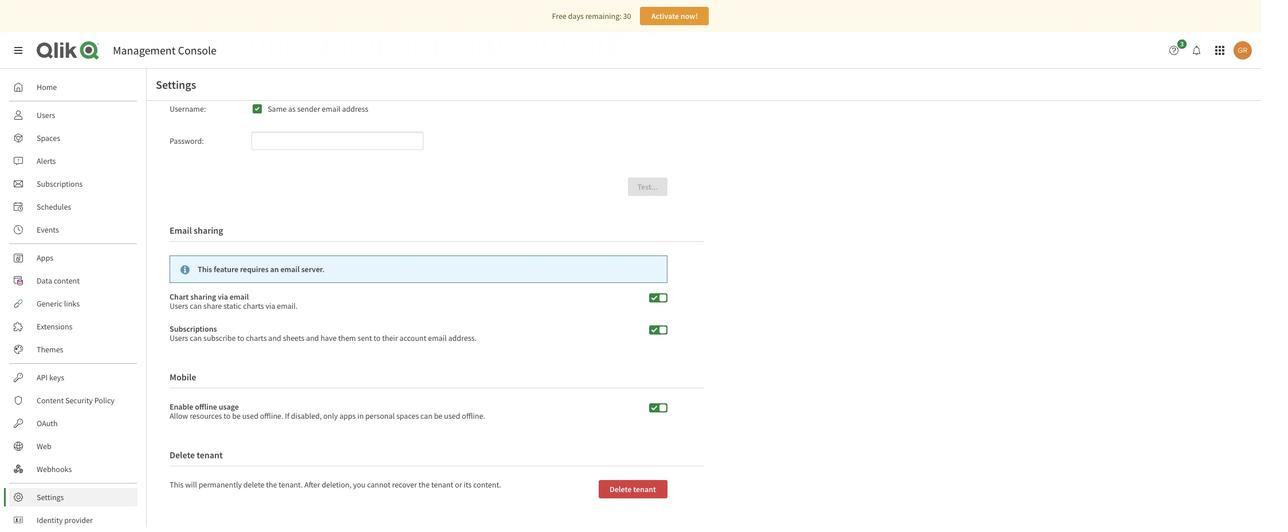 Task type: vqa. For each thing, say whether or not it's contained in the screenshot.
Delete tenant button
yes



Task type: describe. For each thing, give the bounding box(es) containing it.
greg robinson image
[[1234, 41, 1252, 60]]

alerts link
[[9, 152, 138, 170]]

1 horizontal spatial to
[[237, 333, 244, 344]]

activate now!
[[651, 11, 698, 21]]

schedules
[[37, 202, 71, 212]]

content security policy link
[[9, 391, 138, 410]]

have
[[321, 333, 337, 344]]

management console element
[[113, 43, 217, 57]]

data content
[[37, 276, 80, 286]]

can inside subscriptions users can subscribe to charts and sheets and have them sent to their account email address.
[[190, 333, 202, 344]]

web link
[[9, 437, 138, 456]]

web
[[37, 441, 51, 452]]

after
[[304, 480, 320, 490]]

resources
[[190, 411, 222, 421]]

sharing for email
[[194, 225, 223, 236]]

username:
[[170, 104, 206, 114]]

0 horizontal spatial tenant
[[197, 450, 223, 461]]

1 horizontal spatial via
[[266, 301, 275, 311]]

alerts
[[37, 156, 56, 166]]

provider
[[64, 515, 93, 526]]

management
[[113, 43, 176, 57]]

2 and from the left
[[306, 333, 319, 344]]

api keys link
[[9, 368, 138, 387]]

them
[[338, 333, 356, 344]]

close sidebar menu image
[[14, 46, 23, 55]]

free days remaining: 30
[[552, 11, 631, 21]]

identity provider link
[[9, 511, 138, 527]]

oauth link
[[9, 414, 138, 433]]

spaces
[[396, 411, 419, 421]]

subscriptions for subscriptions
[[37, 179, 83, 189]]

same
[[268, 104, 287, 114]]

password:
[[170, 136, 204, 146]]

0 horizontal spatial delete
[[170, 450, 195, 461]]

allow
[[170, 411, 188, 421]]

1 offline. from the left
[[260, 411, 283, 421]]

email.
[[277, 301, 298, 311]]

2 be from the left
[[434, 411, 443, 421]]

management console
[[113, 43, 217, 57]]

can inside enable offline usage allow resources to be used offline. if disabled, only apps in personal spaces can be used offline.
[[421, 411, 433, 421]]

free
[[552, 11, 567, 21]]

1 used from the left
[[242, 411, 258, 421]]

only
[[323, 411, 338, 421]]

now!
[[681, 11, 698, 21]]

api keys
[[37, 373, 64, 383]]

chart sharing via email users can share static charts via email.
[[170, 292, 298, 311]]

email sharing
[[170, 225, 223, 236]]

mobile
[[170, 372, 196, 383]]

subscriptions link
[[9, 175, 138, 193]]

home link
[[9, 78, 138, 96]]

delete tenant button
[[599, 480, 667, 499]]

content.
[[473, 480, 501, 490]]

address.
[[448, 333, 477, 344]]

schedules link
[[9, 198, 138, 216]]

this feature requires an email server. alert
[[170, 256, 667, 283]]

as
[[288, 104, 296, 114]]

delete tenant
[[170, 450, 223, 461]]

charts inside subscriptions users can subscribe to charts and sheets and have them sent to their account email address.
[[246, 333, 267, 344]]

content security policy
[[37, 395, 115, 406]]

content
[[54, 276, 80, 286]]

email inside subscriptions users can subscribe to charts and sheets and have them sent to their account email address.
[[428, 333, 447, 344]]

static
[[224, 301, 242, 311]]

its
[[464, 480, 472, 490]]

this feature requires an email server.
[[198, 264, 325, 275]]

can inside chart sharing via email users can share static charts via email.
[[190, 301, 202, 311]]

same as sender email address
[[268, 104, 368, 114]]

users link
[[9, 106, 138, 124]]

console
[[178, 43, 217, 57]]

subscriptions users can subscribe to charts and sheets and have them sent to their account email address.
[[170, 324, 477, 344]]

spaces link
[[9, 129, 138, 147]]

chart
[[170, 292, 189, 302]]

users inside chart sharing via email users can share static charts via email.
[[170, 301, 188, 311]]

generic links link
[[9, 295, 138, 313]]

cannot
[[367, 480, 391, 490]]

policy
[[94, 395, 115, 406]]

activate
[[651, 11, 679, 21]]

home
[[37, 82, 57, 92]]

settings inside navigation pane element
[[37, 492, 64, 503]]

2 offline. from the left
[[462, 411, 485, 421]]

you
[[353, 480, 366, 490]]



Task type: locate. For each thing, give the bounding box(es) containing it.
2 vertical spatial users
[[170, 333, 188, 344]]

0 vertical spatial sharing
[[194, 225, 223, 236]]

apps
[[37, 253, 53, 263]]

spaces
[[37, 133, 60, 143]]

remaining:
[[585, 11, 622, 21]]

delete
[[170, 450, 195, 461], [610, 484, 632, 495]]

subscriptions
[[37, 179, 83, 189], [170, 324, 217, 334]]

0 vertical spatial this
[[198, 264, 212, 275]]

settings up identity in the bottom left of the page
[[37, 492, 64, 503]]

can left subscribe
[[190, 333, 202, 344]]

settings up username:
[[156, 77, 196, 92]]

via
[[218, 292, 228, 302], [266, 301, 275, 311]]

subscriptions up 'schedules'
[[37, 179, 83, 189]]

3
[[1181, 40, 1184, 48]]

webhooks link
[[9, 460, 138, 479]]

can
[[190, 301, 202, 311], [190, 333, 202, 344], [421, 411, 433, 421]]

2 used from the left
[[444, 411, 460, 421]]

via left email.
[[266, 301, 275, 311]]

data
[[37, 276, 52, 286]]

tenant.
[[279, 480, 303, 490]]

identity provider
[[37, 515, 93, 526]]

1 horizontal spatial this
[[198, 264, 212, 275]]

0 horizontal spatial this
[[170, 480, 184, 490]]

an
[[270, 264, 279, 275]]

share
[[203, 301, 222, 311]]

events link
[[9, 221, 138, 239]]

generic links
[[37, 299, 80, 309]]

be right the resources
[[232, 411, 241, 421]]

apps
[[340, 411, 356, 421]]

their
[[382, 333, 398, 344]]

email inside alert
[[280, 264, 300, 275]]

1 horizontal spatial settings
[[156, 77, 196, 92]]

1 horizontal spatial subscriptions
[[170, 324, 217, 334]]

charts right subscribe
[[246, 333, 267, 344]]

1 vertical spatial subscriptions
[[170, 324, 217, 334]]

if
[[285, 411, 289, 421]]

and left "sheets"
[[268, 333, 281, 344]]

users left share
[[170, 301, 188, 311]]

recover
[[392, 480, 417, 490]]

extensions link
[[9, 317, 138, 336]]

oauth
[[37, 418, 58, 429]]

30
[[623, 11, 631, 21]]

sharing for chart
[[190, 292, 216, 302]]

this left will
[[170, 480, 184, 490]]

2 horizontal spatial tenant
[[633, 484, 656, 495]]

can right spaces at the bottom left
[[421, 411, 433, 421]]

email right an
[[280, 264, 300, 275]]

charts right static
[[243, 301, 264, 311]]

this left the feature
[[198, 264, 212, 275]]

2 horizontal spatial to
[[374, 333, 381, 344]]

extensions
[[37, 322, 72, 332]]

the
[[266, 480, 277, 490], [419, 480, 430, 490]]

this
[[198, 264, 212, 275], [170, 480, 184, 490]]

1 vertical spatial charts
[[246, 333, 267, 344]]

email right sender
[[322, 104, 341, 114]]

feature
[[214, 264, 239, 275]]

can left share
[[190, 301, 202, 311]]

1 horizontal spatial and
[[306, 333, 319, 344]]

links
[[64, 299, 80, 309]]

0 horizontal spatial settings
[[37, 492, 64, 503]]

the right recover
[[419, 480, 430, 490]]

offline
[[195, 402, 217, 412]]

1 horizontal spatial tenant
[[431, 480, 453, 490]]

0 horizontal spatial subscriptions
[[37, 179, 83, 189]]

1 horizontal spatial delete
[[610, 484, 632, 495]]

to
[[237, 333, 244, 344], [374, 333, 381, 344], [224, 411, 231, 421]]

to inside enable offline usage allow resources to be used offline. if disabled, only apps in personal spaces can be used offline.
[[224, 411, 231, 421]]

used right spaces at the bottom left
[[444, 411, 460, 421]]

to right the resources
[[224, 411, 231, 421]]

subscriptions inside subscriptions users can subscribe to charts and sheets and have them sent to their account email address.
[[170, 324, 217, 334]]

charts
[[243, 301, 264, 311], [246, 333, 267, 344]]

0 vertical spatial can
[[190, 301, 202, 311]]

or
[[455, 480, 462, 490]]

1 horizontal spatial the
[[419, 480, 430, 490]]

0 vertical spatial charts
[[243, 301, 264, 311]]

this inside this will permanently delete the tenant. after deletion, you cannot recover the tenant or its content. delete tenant
[[170, 480, 184, 490]]

themes
[[37, 344, 63, 355]]

email
[[322, 104, 341, 114], [280, 264, 300, 275], [230, 292, 249, 302], [428, 333, 447, 344]]

1 vertical spatial users
[[170, 301, 188, 311]]

deletion,
[[322, 480, 352, 490]]

2 vertical spatial can
[[421, 411, 433, 421]]

in
[[357, 411, 364, 421]]

be
[[232, 411, 241, 421], [434, 411, 443, 421]]

0 horizontal spatial used
[[242, 411, 258, 421]]

0 vertical spatial settings
[[156, 77, 196, 92]]

0 vertical spatial users
[[37, 110, 55, 120]]

1 vertical spatial sharing
[[190, 292, 216, 302]]

charts inside chart sharing via email users can share static charts via email.
[[243, 301, 264, 311]]

email
[[170, 225, 192, 236]]

permanently
[[199, 480, 242, 490]]

themes link
[[9, 340, 138, 359]]

1 vertical spatial delete
[[610, 484, 632, 495]]

content
[[37, 395, 64, 406]]

api
[[37, 373, 48, 383]]

delete inside this will permanently delete the tenant. after deletion, you cannot recover the tenant or its content. delete tenant
[[610, 484, 632, 495]]

0 vertical spatial delete
[[170, 450, 195, 461]]

sharing right chart
[[190, 292, 216, 302]]

1 horizontal spatial offline.
[[462, 411, 485, 421]]

sharing inside chart sharing via email users can share static charts via email.
[[190, 292, 216, 302]]

be right spaces at the bottom left
[[434, 411, 443, 421]]

this for this will permanently delete the tenant. after deletion, you cannot recover the tenant or its content. delete tenant
[[170, 480, 184, 490]]

events
[[37, 225, 59, 235]]

days
[[568, 11, 584, 21]]

used
[[242, 411, 258, 421], [444, 411, 460, 421]]

and left have
[[306, 333, 319, 344]]

sheets
[[283, 333, 305, 344]]

sharing
[[194, 225, 223, 236], [190, 292, 216, 302]]

keys
[[49, 373, 64, 383]]

subscribe
[[203, 333, 236, 344]]

0 vertical spatial subscriptions
[[37, 179, 83, 189]]

email inside chart sharing via email users can share static charts via email.
[[230, 292, 249, 302]]

1 vertical spatial settings
[[37, 492, 64, 503]]

1 vertical spatial this
[[170, 480, 184, 490]]

1 vertical spatial can
[[190, 333, 202, 344]]

this will permanently delete the tenant. after deletion, you cannot recover the tenant or its content. delete tenant
[[170, 480, 656, 495]]

generic
[[37, 299, 62, 309]]

subscriptions inside navigation pane element
[[37, 179, 83, 189]]

1 horizontal spatial used
[[444, 411, 460, 421]]

requires
[[240, 264, 269, 275]]

sent
[[358, 333, 372, 344]]

None password field
[[252, 132, 424, 150]]

1 horizontal spatial be
[[434, 411, 443, 421]]

account
[[400, 333, 426, 344]]

0 horizontal spatial the
[[266, 480, 277, 490]]

to right subscribe
[[237, 333, 244, 344]]

2 the from the left
[[419, 480, 430, 490]]

activate now! link
[[640, 7, 709, 25]]

apps link
[[9, 249, 138, 267]]

settings link
[[9, 488, 138, 507]]

0 horizontal spatial and
[[268, 333, 281, 344]]

subscriptions for subscriptions users can subscribe to charts and sheets and have them sent to their account email address.
[[170, 324, 217, 334]]

webhooks
[[37, 464, 72, 475]]

to right sent
[[374, 333, 381, 344]]

subscriptions down share
[[170, 324, 217, 334]]

enable
[[170, 402, 193, 412]]

0 horizontal spatial offline.
[[260, 411, 283, 421]]

navigation pane element
[[0, 73, 146, 527]]

1 the from the left
[[266, 480, 277, 490]]

1 and from the left
[[268, 333, 281, 344]]

0 horizontal spatial via
[[218, 292, 228, 302]]

users inside navigation pane element
[[37, 110, 55, 120]]

via down the feature
[[218, 292, 228, 302]]

security
[[65, 395, 93, 406]]

used right usage
[[242, 411, 258, 421]]

email right share
[[230, 292, 249, 302]]

users up mobile at the bottom left of the page
[[170, 333, 188, 344]]

data content link
[[9, 272, 138, 290]]

0 horizontal spatial be
[[232, 411, 241, 421]]

address
[[342, 104, 368, 114]]

this for this feature requires an email server.
[[198, 264, 212, 275]]

this inside alert
[[198, 264, 212, 275]]

users inside subscriptions users can subscribe to charts and sheets and have them sent to their account email address.
[[170, 333, 188, 344]]

and
[[268, 333, 281, 344], [306, 333, 319, 344]]

1 be from the left
[[232, 411, 241, 421]]

the right the delete
[[266, 480, 277, 490]]

enable offline usage allow resources to be used offline. if disabled, only apps in personal spaces can be used offline.
[[170, 402, 485, 421]]

email right 'account'
[[428, 333, 447, 344]]

personal
[[365, 411, 395, 421]]

sharing right "email"
[[194, 225, 223, 236]]

users up spaces
[[37, 110, 55, 120]]

0 horizontal spatial to
[[224, 411, 231, 421]]

3 button
[[1165, 40, 1190, 60]]



